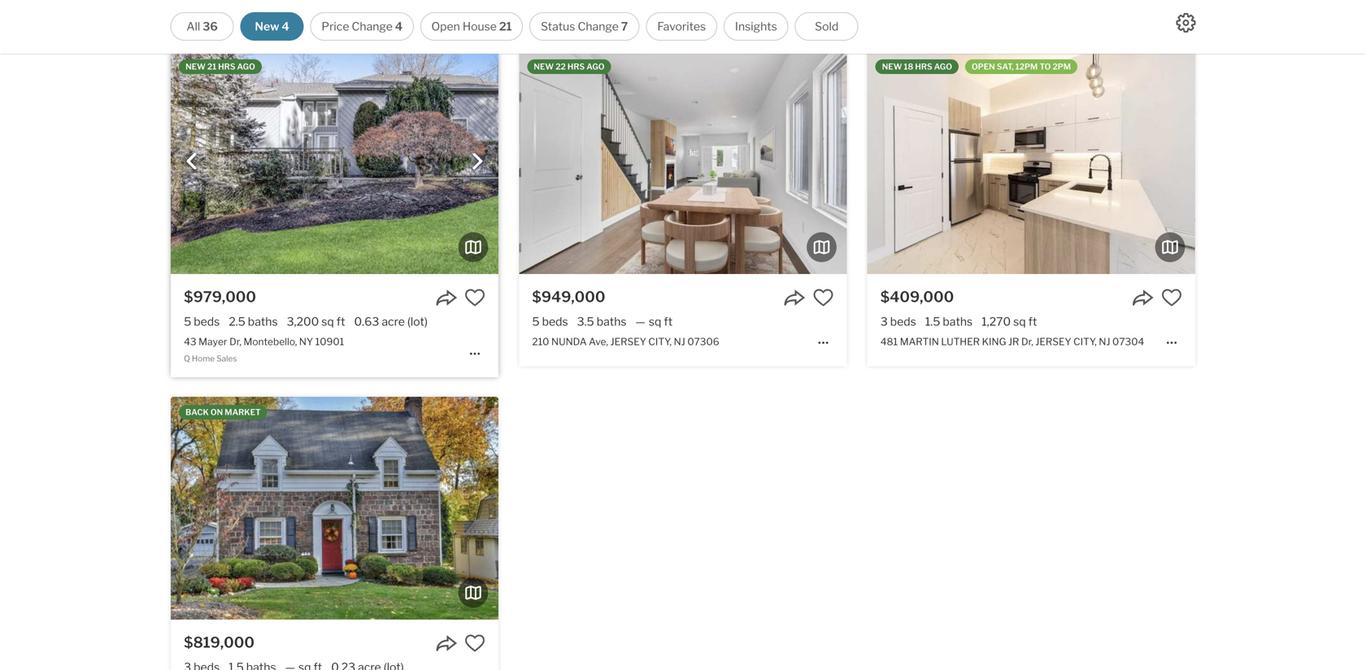 Task type: describe. For each thing, give the bounding box(es) containing it.
481
[[881, 336, 898, 348]]

q
[[184, 354, 190, 364]]

martin
[[900, 336, 940, 348]]

acre
[[382, 315, 405, 329]]

beds for $979,000
[[194, 315, 220, 329]]

favorite button checkbox for $819,000
[[465, 633, 486, 654]]

jr
[[1009, 336, 1020, 348]]

—
[[636, 315, 646, 329]]

1.5 baths
[[926, 315, 973, 329]]

1 jersey from the left
[[611, 336, 647, 348]]

1,270 sq ft
[[982, 315, 1038, 329]]

$819,000
[[184, 634, 255, 652]]

1 new from the left
[[186, 62, 206, 72]]

next button image
[[470, 153, 486, 170]]

3 beds
[[881, 315, 917, 329]]

Open House radio
[[421, 12, 523, 41]]

All radio
[[171, 12, 234, 41]]

22
[[556, 62, 566, 72]]

2 sq from the left
[[649, 315, 662, 329]]

12pm
[[1016, 62, 1039, 72]]

07304
[[1113, 336, 1145, 348]]

0.63 acre (lot)
[[354, 315, 428, 329]]

sq for $979,000
[[322, 315, 334, 329]]

4 inside the new option
[[282, 20, 290, 33]]

open
[[432, 20, 460, 33]]

2 photo of 210 nunda ave, jersey city, nj 07306 image from the left
[[847, 51, 1175, 274]]

3.5
[[577, 315, 595, 329]]

Price Change radio
[[310, 12, 414, 41]]

1 hrs from the left
[[218, 62, 236, 72]]

open
[[972, 62, 996, 72]]

2pm
[[1053, 62, 1072, 72]]

favorite button image for $949,000
[[813, 287, 834, 308]]

all 36
[[187, 20, 218, 33]]

market
[[225, 408, 261, 417]]

back on market
[[186, 408, 261, 417]]

new 4
[[255, 20, 290, 33]]

5 for $979,000
[[184, 315, 191, 329]]

5 for $949,000
[[532, 315, 540, 329]]

7
[[621, 20, 628, 33]]

ft for $409,000
[[1029, 315, 1038, 329]]

king
[[983, 336, 1007, 348]]

3,200 sq ft
[[287, 315, 345, 329]]

new 18 hrs ago
[[883, 62, 953, 72]]

price change 4
[[322, 20, 403, 33]]

2 ft from the left
[[664, 315, 673, 329]]

ave,
[[589, 336, 609, 348]]

1 photo of 43 mayer dr, montebello, ny 10901 image from the left
[[171, 51, 499, 274]]

210 nunda ave, jersey city, nj 07306
[[532, 336, 720, 348]]

2 city, from the left
[[1074, 336, 1097, 348]]

1 city, from the left
[[649, 336, 672, 348]]

baths for $979,000
[[248, 315, 278, 329]]

Insights radio
[[724, 12, 789, 41]]

nunda
[[552, 336, 587, 348]]

ft for $979,000
[[337, 315, 345, 329]]

favorite button image for $819,000
[[465, 633, 486, 654]]

$949,000
[[532, 288, 606, 306]]

1 photo of 481 martin luther king jr dr, jersey city, nj 07304 image from the left
[[868, 51, 1196, 274]]

favorite button image for $409,000
[[1162, 287, 1183, 308]]

on
[[211, 408, 223, 417]]

481 martin luther king jr dr, jersey city, nj 07304
[[881, 336, 1145, 348]]

2 photo of 481 martin luther king jr dr, jersey city, nj 07304 image from the left
[[1196, 51, 1367, 274]]

home
[[192, 354, 215, 364]]

2 nj from the left
[[1100, 336, 1111, 348]]

house
[[463, 20, 497, 33]]

3.5 baths
[[577, 315, 627, 329]]

baths for $409,000
[[943, 315, 973, 329]]

favorite button checkbox for $949,000
[[813, 287, 834, 308]]

previous button image
[[184, 153, 200, 170]]

1 photo of 210 nunda ave, jersey city, nj 07306 image from the left
[[519, 51, 847, 274]]

$979,000
[[184, 288, 256, 306]]

0 horizontal spatial 21
[[207, 62, 217, 72]]

2.5
[[229, 315, 246, 329]]



Task type: vqa. For each thing, say whether or not it's contained in the screenshot.
Angeles, corresponding to $2,495,000
no



Task type: locate. For each thing, give the bounding box(es) containing it.
21
[[499, 20, 512, 33], [207, 62, 217, 72]]

city, left 07304
[[1074, 336, 1097, 348]]

0 horizontal spatial baths
[[248, 315, 278, 329]]

hrs for $409,000
[[916, 62, 933, 72]]

change right 'price'
[[352, 20, 393, 33]]

change left 7
[[578, 20, 619, 33]]

ft up 481 martin luther king jr dr, jersey city, nj 07304
[[1029, 315, 1038, 329]]

1 horizontal spatial city,
[[1074, 336, 1097, 348]]

1 horizontal spatial favorite button checkbox
[[813, 287, 834, 308]]

2 horizontal spatial hrs
[[916, 62, 933, 72]]

1 beds from the left
[[194, 315, 220, 329]]

ft
[[337, 315, 345, 329], [664, 315, 673, 329], [1029, 315, 1038, 329]]

2 ago from the left
[[587, 62, 605, 72]]

4 left open
[[395, 20, 403, 33]]

status
[[541, 20, 576, 33]]

43 mayer dr, montebello, ny 10901 q home sales
[[184, 336, 344, 364]]

2 change from the left
[[578, 20, 619, 33]]

sq
[[322, 315, 334, 329], [649, 315, 662, 329], [1014, 315, 1027, 329]]

1 5 beds from the left
[[184, 315, 220, 329]]

5 beds up mayer
[[184, 315, 220, 329]]

10901
[[315, 336, 344, 348]]

3 beds from the left
[[891, 315, 917, 329]]

1 ago from the left
[[237, 62, 255, 72]]

0 horizontal spatial sq
[[322, 315, 334, 329]]

sq for $409,000
[[1014, 315, 1027, 329]]

price
[[322, 20, 349, 33]]

3,200
[[287, 315, 319, 329]]

1 photo of 57 clinton ave, ridgewood, nj 07450 image from the left
[[171, 397, 499, 620]]

36
[[203, 20, 218, 33]]

change inside option
[[352, 20, 393, 33]]

ago down new on the left of the page
[[237, 62, 255, 72]]

new for $409,000
[[883, 62, 903, 72]]

0 horizontal spatial ago
[[237, 62, 255, 72]]

favorite button image
[[465, 287, 486, 308], [813, 287, 834, 308]]

new 21 hrs ago
[[186, 62, 255, 72]]

hrs right 18
[[916, 62, 933, 72]]

change
[[352, 20, 393, 33], [578, 20, 619, 33]]

photo of 210 nunda ave, jersey city, nj 07306 image
[[519, 51, 847, 274], [847, 51, 1175, 274]]

(lot)
[[408, 315, 428, 329]]

1 5 from the left
[[184, 315, 191, 329]]

0.63
[[354, 315, 379, 329]]

1 horizontal spatial hrs
[[568, 62, 585, 72]]

option group
[[171, 12, 859, 41]]

0 horizontal spatial 5 beds
[[184, 315, 220, 329]]

2 5 from the left
[[532, 315, 540, 329]]

2 photo of 57 clinton ave, ridgewood, nj 07450 image from the left
[[499, 397, 827, 620]]

option group containing all
[[171, 12, 859, 41]]

favorite button checkbox
[[813, 287, 834, 308], [1162, 287, 1183, 308], [465, 633, 486, 654]]

2 baths from the left
[[597, 315, 627, 329]]

change for 7
[[578, 20, 619, 33]]

beds for $409,000
[[891, 315, 917, 329]]

2 favorite button image from the left
[[813, 287, 834, 308]]

sold
[[815, 20, 839, 33]]

2 4 from the left
[[395, 20, 403, 33]]

photo of 57 clinton ave, ridgewood, nj 07450 image
[[171, 397, 499, 620], [499, 397, 827, 620]]

hrs right 22
[[568, 62, 585, 72]]

2 horizontal spatial baths
[[943, 315, 973, 329]]

1 vertical spatial favorite button image
[[465, 633, 486, 654]]

3
[[881, 315, 888, 329]]

nj
[[674, 336, 686, 348], [1100, 336, 1111, 348]]

jersey
[[611, 336, 647, 348], [1036, 336, 1072, 348]]

2 new from the left
[[534, 62, 554, 72]]

dr,
[[230, 336, 242, 348], [1022, 336, 1034, 348]]

1 horizontal spatial sq
[[649, 315, 662, 329]]

favorite button checkbox for $409,000
[[1162, 287, 1183, 308]]

2 horizontal spatial ago
[[935, 62, 953, 72]]

new left 18
[[883, 62, 903, 72]]

0 horizontal spatial favorite button image
[[465, 287, 486, 308]]

4 right new on the left of the page
[[282, 20, 290, 33]]

3 sq from the left
[[1014, 315, 1027, 329]]

1.5
[[926, 315, 941, 329]]

New radio
[[241, 12, 304, 41]]

43
[[184, 336, 197, 348]]

sq right '—'
[[649, 315, 662, 329]]

beds right 3
[[891, 315, 917, 329]]

open house 21
[[432, 20, 512, 33]]

0 horizontal spatial dr,
[[230, 336, 242, 348]]

sq up jr
[[1014, 315, 1027, 329]]

photo of 481 martin luther king jr dr, jersey city, nj 07304 image
[[868, 51, 1196, 274], [1196, 51, 1367, 274]]

0 vertical spatial 21
[[499, 20, 512, 33]]

dr, right jr
[[1022, 336, 1034, 348]]

sales
[[217, 354, 237, 364]]

21 inside open house 'option'
[[499, 20, 512, 33]]

ago for $409,000
[[935, 62, 953, 72]]

jersey down '—'
[[611, 336, 647, 348]]

$409,000
[[881, 288, 955, 306]]

sat,
[[997, 62, 1014, 72]]

1 horizontal spatial change
[[578, 20, 619, 33]]

— sq ft
[[636, 315, 673, 329]]

new down all
[[186, 62, 206, 72]]

1 nj from the left
[[674, 336, 686, 348]]

3 ft from the left
[[1029, 315, 1038, 329]]

back
[[186, 408, 209, 417]]

1 change from the left
[[352, 20, 393, 33]]

0 horizontal spatial jersey
[[611, 336, 647, 348]]

1 horizontal spatial 5 beds
[[532, 315, 568, 329]]

2 horizontal spatial beds
[[891, 315, 917, 329]]

1 sq from the left
[[322, 315, 334, 329]]

2 photo of 43 mayer dr, montebello, ny 10901 image from the left
[[499, 51, 827, 274]]

Sold radio
[[796, 12, 859, 41]]

4
[[282, 20, 290, 33], [395, 20, 403, 33]]

beds for $949,000
[[542, 315, 568, 329]]

sq up 10901
[[322, 315, 334, 329]]

city, down — sq ft
[[649, 336, 672, 348]]

0 horizontal spatial nj
[[674, 336, 686, 348]]

all
[[187, 20, 200, 33]]

1 horizontal spatial 21
[[499, 20, 512, 33]]

1 horizontal spatial beds
[[542, 315, 568, 329]]

nj left the 07306
[[674, 336, 686, 348]]

1 4 from the left
[[282, 20, 290, 33]]

1 baths from the left
[[248, 315, 278, 329]]

2 hrs from the left
[[568, 62, 585, 72]]

ft up 10901
[[337, 315, 345, 329]]

1 horizontal spatial favorite button image
[[813, 287, 834, 308]]

0 horizontal spatial hrs
[[218, 62, 236, 72]]

2 horizontal spatial new
[[883, 62, 903, 72]]

5 beds for $949,000
[[532, 315, 568, 329]]

0 horizontal spatial favorite button checkbox
[[465, 633, 486, 654]]

21 right house
[[499, 20, 512, 33]]

baths up ave,
[[597, 315, 627, 329]]

insights
[[735, 20, 778, 33]]

5 beds
[[184, 315, 220, 329], [532, 315, 568, 329]]

new 22 hrs ago
[[534, 62, 605, 72]]

1 favorite button image from the left
[[465, 287, 486, 308]]

0 horizontal spatial city,
[[649, 336, 672, 348]]

18
[[904, 62, 914, 72]]

1 horizontal spatial 5
[[532, 315, 540, 329]]

city,
[[649, 336, 672, 348], [1074, 336, 1097, 348]]

beds up nunda
[[542, 315, 568, 329]]

favorite button image
[[1162, 287, 1183, 308], [465, 633, 486, 654]]

status change 7
[[541, 20, 628, 33]]

5 up 43
[[184, 315, 191, 329]]

1 horizontal spatial dr,
[[1022, 336, 1034, 348]]

3 baths from the left
[[943, 315, 973, 329]]

2 5 beds from the left
[[532, 315, 568, 329]]

ft right '—'
[[664, 315, 673, 329]]

5 beds for $979,000
[[184, 315, 220, 329]]

photo of 43 mayer dr, montebello, ny 10901 image
[[171, 51, 499, 274], [499, 51, 827, 274]]

Favorites radio
[[646, 12, 718, 41]]

21 down 36
[[207, 62, 217, 72]]

2 horizontal spatial sq
[[1014, 315, 1027, 329]]

5 beds up 210
[[532, 315, 568, 329]]

1 ft from the left
[[337, 315, 345, 329]]

dr, up sales on the left of the page
[[230, 336, 242, 348]]

0 horizontal spatial ft
[[337, 315, 345, 329]]

1 horizontal spatial 4
[[395, 20, 403, 33]]

1 horizontal spatial new
[[534, 62, 554, 72]]

baths
[[248, 315, 278, 329], [597, 315, 627, 329], [943, 315, 973, 329]]

hrs
[[218, 62, 236, 72], [568, 62, 585, 72], [916, 62, 933, 72]]

jersey right jr
[[1036, 336, 1072, 348]]

3 hrs from the left
[[916, 62, 933, 72]]

Status Change radio
[[530, 12, 640, 41]]

5 up 210
[[532, 315, 540, 329]]

hrs down all radio
[[218, 62, 236, 72]]

1 horizontal spatial nj
[[1100, 336, 1111, 348]]

favorite button checkbox
[[465, 287, 486, 308]]

hrs for $949,000
[[568, 62, 585, 72]]

0 horizontal spatial 5
[[184, 315, 191, 329]]

ago right 22
[[587, 62, 605, 72]]

ago right 18
[[935, 62, 953, 72]]

new for $949,000
[[534, 62, 554, 72]]

favorites
[[658, 20, 706, 33]]

ago for $949,000
[[587, 62, 605, 72]]

0 horizontal spatial change
[[352, 20, 393, 33]]

dr, inside 43 mayer dr, montebello, ny 10901 q home sales
[[230, 336, 242, 348]]

0 vertical spatial favorite button image
[[1162, 287, 1183, 308]]

ago
[[237, 62, 255, 72], [587, 62, 605, 72], [935, 62, 953, 72]]

0 horizontal spatial favorite button image
[[465, 633, 486, 654]]

1 dr, from the left
[[230, 336, 242, 348]]

new
[[255, 20, 279, 33]]

1 horizontal spatial jersey
[[1036, 336, 1072, 348]]

0 horizontal spatial 4
[[282, 20, 290, 33]]

baths up montebello, at the bottom left of page
[[248, 315, 278, 329]]

ny
[[299, 336, 313, 348]]

baths for $949,000
[[597, 315, 627, 329]]

2 horizontal spatial ft
[[1029, 315, 1038, 329]]

0 horizontal spatial new
[[186, 62, 206, 72]]

nj left 07304
[[1100, 336, 1111, 348]]

3 new from the left
[[883, 62, 903, 72]]

3 ago from the left
[[935, 62, 953, 72]]

2 beds from the left
[[542, 315, 568, 329]]

1 horizontal spatial baths
[[597, 315, 627, 329]]

beds
[[194, 315, 220, 329], [542, 315, 568, 329], [891, 315, 917, 329]]

favorite button image for $979,000
[[465, 287, 486, 308]]

montebello,
[[244, 336, 297, 348]]

0 horizontal spatial beds
[[194, 315, 220, 329]]

change inside radio
[[578, 20, 619, 33]]

1 horizontal spatial ft
[[664, 315, 673, 329]]

2 horizontal spatial favorite button checkbox
[[1162, 287, 1183, 308]]

2 jersey from the left
[[1036, 336, 1072, 348]]

210
[[532, 336, 550, 348]]

to
[[1040, 62, 1052, 72]]

2.5 baths
[[229, 315, 278, 329]]

new left 22
[[534, 62, 554, 72]]

open sat, 12pm to 2pm
[[972, 62, 1072, 72]]

1 horizontal spatial ago
[[587, 62, 605, 72]]

4 inside price change option
[[395, 20, 403, 33]]

mayer
[[199, 336, 227, 348]]

baths up luther
[[943, 315, 973, 329]]

change for 4
[[352, 20, 393, 33]]

1 vertical spatial 21
[[207, 62, 217, 72]]

new
[[186, 62, 206, 72], [534, 62, 554, 72], [883, 62, 903, 72]]

luther
[[942, 336, 980, 348]]

2 dr, from the left
[[1022, 336, 1034, 348]]

1 horizontal spatial favorite button image
[[1162, 287, 1183, 308]]

1,270
[[982, 315, 1011, 329]]

07306
[[688, 336, 720, 348]]

5
[[184, 315, 191, 329], [532, 315, 540, 329]]

beds up mayer
[[194, 315, 220, 329]]



